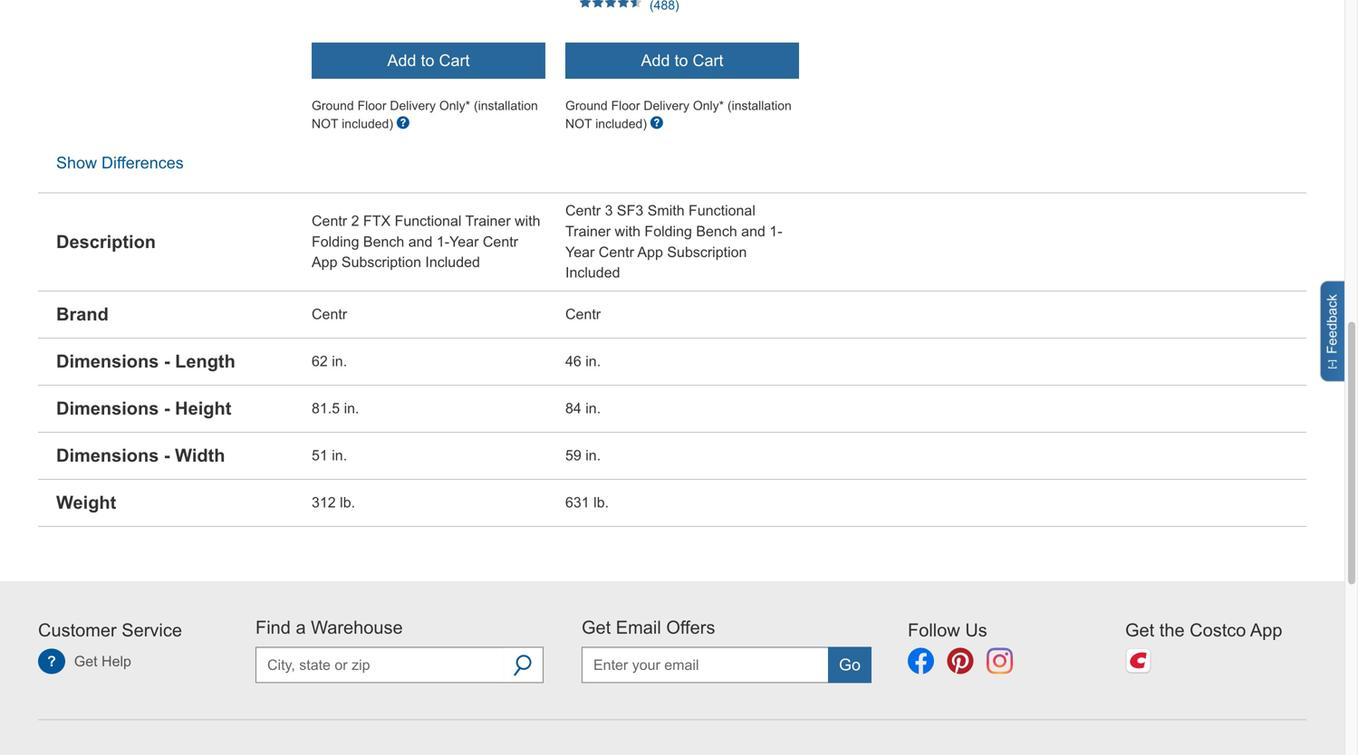 Task type: locate. For each thing, give the bounding box(es) containing it.
1 horizontal spatial 1-
[[770, 223, 783, 240]]

get help link
[[38, 654, 131, 670]]

2 - from the top
[[164, 399, 170, 419]]

1 horizontal spatial delivery
[[644, 99, 690, 113]]

0 horizontal spatial bench
[[363, 234, 404, 250]]

get email offers
[[582, 618, 716, 638]]

instagram image
[[987, 649, 1013, 675]]

2
[[351, 213, 359, 229]]

bench inside 'centr 3 sf3 smith functional trainer with folding bench and 1- year centr app subscription included'
[[696, 223, 738, 240]]

3
[[605, 203, 613, 219]]

app
[[638, 244, 663, 260], [312, 254, 338, 271], [1251, 621, 1283, 641]]

get left "help" on the bottom left of page
[[74, 654, 97, 670]]

- left length
[[164, 352, 170, 372]]

1 floor from the left
[[358, 99, 387, 113]]

dimensions up weight
[[56, 446, 159, 466]]

in. right 51
[[332, 448, 347, 464]]

weight
[[56, 493, 116, 513]]

get
[[582, 618, 611, 638], [1126, 621, 1155, 641], [74, 654, 97, 670]]

1 horizontal spatial only*
[[693, 99, 724, 113]]

1 (installation from the left
[[474, 99, 538, 113]]

1 horizontal spatial included
[[566, 265, 620, 281]]

1 only* from the left
[[439, 99, 470, 113]]

bench
[[696, 223, 738, 240], [363, 234, 404, 250]]

1 horizontal spatial trainer
[[566, 223, 611, 240]]

2 included) from the left
[[596, 117, 647, 131]]

ground
[[312, 99, 354, 113], [566, 99, 608, 113]]

included inside centr 2 ftx functional trainer with folding bench and 1-year centr app subscription included
[[425, 254, 480, 271]]

in. right 46 in the left of the page
[[586, 354, 601, 370]]

sf3
[[617, 203, 644, 219]]

59
[[566, 448, 582, 464]]

functional inside centr 2 ftx functional trainer with folding bench and 1-year centr app subscription included
[[395, 213, 462, 229]]

1 horizontal spatial year
[[566, 244, 595, 260]]

lb. right 312
[[340, 495, 355, 511]]

in. for 51 in.
[[332, 448, 347, 464]]

2 ground from the left
[[566, 99, 608, 113]]

only*
[[439, 99, 470, 113], [693, 99, 724, 113]]

and inside centr 2 ftx functional trainer with folding bench and 1-year centr app subscription included
[[409, 234, 433, 250]]

find a warehouse
[[256, 618, 403, 638]]

lb.
[[340, 495, 355, 511], [594, 495, 609, 511]]

3 dimensions from the top
[[56, 446, 159, 466]]

functional right 'ftx'
[[395, 213, 462, 229]]

trainer inside centr 2 ftx functional trainer with folding bench and 1-year centr app subscription included
[[465, 213, 511, 229]]

1 horizontal spatial with
[[615, 223, 641, 240]]

0 horizontal spatial functional
[[395, 213, 462, 229]]

1 vertical spatial -
[[164, 399, 170, 419]]

subscription
[[667, 244, 747, 260], [342, 254, 421, 271]]

1 horizontal spatial functional
[[689, 203, 756, 219]]

1 dimensions from the top
[[56, 352, 159, 372]]

included)
[[342, 117, 393, 131], [596, 117, 647, 131]]

get help
[[74, 654, 131, 670]]

trainer
[[465, 213, 511, 229], [566, 223, 611, 240]]

0 horizontal spatial trainer
[[465, 213, 511, 229]]

floor for 2nd tooltip from the right
[[358, 99, 387, 113]]

functional right smith
[[689, 203, 756, 219]]

brand
[[56, 305, 109, 325]]

None button
[[312, 43, 546, 79], [566, 43, 799, 79], [312, 43, 546, 79], [566, 43, 799, 79]]

1- inside centr 2 ftx functional trainer with folding bench and 1-year centr app subscription included
[[437, 234, 450, 250]]

2 floor from the left
[[611, 99, 640, 113]]

1 horizontal spatial included)
[[596, 117, 647, 131]]

1 delivery from the left
[[390, 99, 436, 113]]

with down sf3
[[615, 223, 641, 240]]

2 delivery from the left
[[644, 99, 690, 113]]

folding
[[645, 223, 692, 240], [312, 234, 359, 250]]

included) for 1st tooltip from the right
[[596, 117, 647, 131]]

in. right 81.5
[[344, 401, 359, 417]]

included inside 'centr 3 sf3 smith functional trainer with folding bench and 1- year centr app subscription included'
[[566, 265, 620, 281]]

- left height
[[164, 399, 170, 419]]

1 included) from the left
[[342, 117, 393, 131]]

3 - from the top
[[164, 446, 170, 466]]

only* for 1st tooltip from the right
[[693, 99, 724, 113]]

in. for 46 in.
[[586, 354, 601, 370]]

0 horizontal spatial included)
[[342, 117, 393, 131]]

0 horizontal spatial floor
[[358, 99, 387, 113]]

get for get email offers
[[582, 618, 611, 638]]

1 horizontal spatial bench
[[696, 223, 738, 240]]

show differences link
[[56, 154, 184, 172]]

lb. right '631'
[[594, 495, 609, 511]]

functional
[[689, 203, 756, 219], [395, 213, 462, 229]]

dimensions
[[56, 352, 159, 372], [56, 399, 159, 419], [56, 446, 159, 466]]

0 horizontal spatial 1-
[[437, 234, 450, 250]]

1 - from the top
[[164, 352, 170, 372]]

in. for 81.5 in.
[[344, 401, 359, 417]]

follow
[[908, 621, 961, 641]]

0 horizontal spatial tooltip
[[397, 117, 410, 131]]

ground floor delivery only* (installation not included)
[[312, 99, 538, 131], [566, 99, 792, 131]]

go
[[839, 656, 861, 675]]

1 horizontal spatial and
[[742, 223, 766, 240]]

1 horizontal spatial (installation
[[728, 99, 792, 113]]

0 horizontal spatial delivery
[[390, 99, 436, 113]]

service
[[122, 621, 182, 641]]

1 horizontal spatial not
[[566, 117, 592, 131]]

81.5
[[312, 401, 340, 417]]

0 horizontal spatial and
[[409, 234, 433, 250]]

1 ground floor delivery only* (installation not included) from the left
[[312, 99, 538, 131]]

feedback
[[1325, 295, 1340, 354]]

62 in.
[[312, 354, 347, 370]]

0 horizontal spatial subscription
[[342, 254, 421, 271]]

- for height
[[164, 399, 170, 419]]

2 lb. from the left
[[594, 495, 609, 511]]

bench inside centr 2 ftx functional trainer with folding bench and 1-year centr app subscription included
[[363, 234, 404, 250]]

included
[[425, 254, 480, 271], [566, 265, 620, 281]]

1 horizontal spatial lb.
[[594, 495, 609, 511]]

0 horizontal spatial included
[[425, 254, 480, 271]]

floor
[[358, 99, 387, 113], [611, 99, 640, 113]]

0 vertical spatial dimensions
[[56, 352, 159, 372]]

get the costco app
[[1126, 621, 1283, 641]]

get up costco app icon
[[1126, 621, 1155, 641]]

1-
[[770, 223, 783, 240], [437, 234, 450, 250]]

customer service
[[38, 621, 182, 641]]

help
[[102, 654, 131, 670]]

dimensions for dimensions - height
[[56, 399, 159, 419]]

lb. for 631 lb.
[[594, 495, 609, 511]]

dimensions down brand
[[56, 352, 159, 372]]

tooltip
[[397, 117, 410, 131], [651, 117, 663, 131]]

0 horizontal spatial app
[[312, 254, 338, 271]]

not
[[312, 117, 338, 131], [566, 117, 592, 131]]

lb. for 312 lb.
[[340, 495, 355, 511]]

2 dimensions from the top
[[56, 399, 159, 419]]

1 horizontal spatial subscription
[[667, 244, 747, 260]]

0 horizontal spatial year
[[450, 234, 479, 250]]

1 lb. from the left
[[340, 495, 355, 511]]

312
[[312, 495, 336, 511]]

Find a Warehouse search field
[[256, 648, 505, 684]]

in. right 59
[[586, 448, 601, 464]]

with left 3 on the top left of page
[[515, 213, 541, 229]]

dimensions - length
[[56, 352, 235, 372]]

year
[[450, 234, 479, 250], [566, 244, 595, 260]]

1 horizontal spatial ground
[[566, 99, 608, 113]]

0 horizontal spatial lb.
[[340, 495, 355, 511]]

0 horizontal spatial folding
[[312, 234, 359, 250]]

1 ground from the left
[[312, 99, 354, 113]]

app inside 'centr 3 sf3 smith functional trainer with folding bench and 1- year centr app subscription included'
[[638, 244, 663, 260]]

631 lb.
[[566, 495, 609, 511]]

2 ground floor delivery only* (installation not included) from the left
[[566, 99, 792, 131]]

in. right 84
[[586, 401, 601, 417]]

2 only* from the left
[[693, 99, 724, 113]]

1 horizontal spatial folding
[[645, 223, 692, 240]]

and
[[742, 223, 766, 240], [409, 234, 433, 250]]

2 vertical spatial dimensions
[[56, 446, 159, 466]]

1 horizontal spatial app
[[638, 244, 663, 260]]

folding down smith
[[645, 223, 692, 240]]

subscription down 'ftx'
[[342, 254, 421, 271]]

1 horizontal spatial get
[[582, 618, 611, 638]]

2 not from the left
[[566, 117, 592, 131]]

0 horizontal spatial (installation
[[474, 99, 538, 113]]

84
[[566, 401, 582, 417]]

0 horizontal spatial not
[[312, 117, 338, 131]]

centr
[[566, 203, 601, 219], [312, 213, 347, 229], [483, 234, 518, 250], [599, 244, 634, 260], [312, 306, 347, 323], [566, 306, 601, 323]]

- left width at the left of the page
[[164, 446, 170, 466]]

subscription down smith
[[667, 244, 747, 260]]

a
[[296, 618, 306, 638]]

0 horizontal spatial get
[[74, 654, 97, 670]]

warehouse
[[311, 618, 403, 638]]

costco
[[1190, 621, 1247, 641]]

- for width
[[164, 446, 170, 466]]

dimensions up dimensions - width
[[56, 399, 159, 419]]

with inside centr 2 ftx functional trainer with folding bench and 1-year centr app subscription included
[[515, 213, 541, 229]]

delivery
[[390, 99, 436, 113], [644, 99, 690, 113]]

0 horizontal spatial only*
[[439, 99, 470, 113]]

2 (installation from the left
[[728, 99, 792, 113]]

in.
[[332, 354, 347, 370], [586, 354, 601, 370], [344, 401, 359, 417], [586, 401, 601, 417], [332, 448, 347, 464], [586, 448, 601, 464]]

-
[[164, 352, 170, 372], [164, 399, 170, 419], [164, 446, 170, 466]]

0 horizontal spatial ground
[[312, 99, 354, 113]]

(installation
[[474, 99, 538, 113], [728, 99, 792, 113]]

84 in.
[[566, 401, 601, 417]]

2 horizontal spatial get
[[1126, 621, 1155, 641]]

1 horizontal spatial floor
[[611, 99, 640, 113]]

2 vertical spatial -
[[164, 446, 170, 466]]

0 vertical spatial -
[[164, 352, 170, 372]]

get left email
[[582, 618, 611, 638]]

follow us
[[908, 621, 988, 641]]

in. right the 62
[[332, 354, 347, 370]]

1 tooltip from the left
[[397, 117, 410, 131]]

description
[[56, 232, 156, 252]]

- for length
[[164, 352, 170, 372]]

0 horizontal spatial ground floor delivery only* (installation not included)
[[312, 99, 538, 131]]

0 horizontal spatial with
[[515, 213, 541, 229]]

1 horizontal spatial ground floor delivery only* (installation not included)
[[566, 99, 792, 131]]

centr 3 sf3 smith functional trainer with folding bench and 1- year centr app subscription included
[[566, 203, 783, 281]]

with
[[515, 213, 541, 229], [615, 223, 641, 240]]

1 horizontal spatial tooltip
[[651, 117, 663, 131]]

1 vertical spatial dimensions
[[56, 399, 159, 419]]

folding inside centr 2 ftx functional trainer with folding bench and 1-year centr app subscription included
[[312, 234, 359, 250]]

folding down 2
[[312, 234, 359, 250]]

dimensions for dimensions - length
[[56, 352, 159, 372]]

width
[[175, 446, 225, 466]]

floor for 1st tooltip from the right
[[611, 99, 640, 113]]



Task type: describe. For each thing, give the bounding box(es) containing it.
631
[[566, 495, 590, 511]]

ground floor delivery only* (installation not included) for 1st tooltip from the right
[[566, 99, 792, 131]]

get for get help
[[74, 654, 97, 670]]

the
[[1160, 621, 1185, 641]]

ftx
[[363, 213, 391, 229]]

312 lb.
[[312, 495, 355, 511]]

Get Email Offers text field
[[582, 648, 829, 684]]

included) for 2nd tooltip from the right
[[342, 117, 393, 131]]

feedback link
[[1321, 281, 1352, 383]]

differences
[[102, 154, 184, 172]]

facebook image
[[908, 649, 935, 675]]

height
[[175, 399, 231, 419]]

dimensions - height
[[56, 399, 231, 419]]

costco app image
[[1126, 649, 1152, 675]]

59 in.
[[566, 448, 601, 464]]

only* for 2nd tooltip from the right
[[439, 99, 470, 113]]

51
[[312, 448, 328, 464]]

customer
[[38, 621, 117, 641]]

with inside 'centr 3 sf3 smith functional trainer with folding bench and 1- year centr app subscription included'
[[615, 223, 641, 240]]

2 tooltip from the left
[[651, 117, 663, 131]]

smith
[[648, 203, 685, 219]]

2 horizontal spatial app
[[1251, 621, 1283, 641]]

length
[[175, 352, 235, 372]]

46
[[566, 354, 582, 370]]

in. for 59 in.
[[586, 448, 601, 464]]

(installation for 2nd tooltip from the right
[[474, 99, 538, 113]]

and inside 'centr 3 sf3 smith functional trainer with folding bench and 1- year centr app subscription included'
[[742, 223, 766, 240]]

year inside 'centr 3 sf3 smith functional trainer with folding bench and 1- year centr app subscription included'
[[566, 244, 595, 260]]

ground floor delivery only* (installation not included) for 2nd tooltip from the right
[[312, 99, 538, 131]]

us
[[966, 621, 988, 641]]

functional inside 'centr 3 sf3 smith functional trainer with folding bench and 1- year centr app subscription included'
[[689, 203, 756, 219]]

46 in.
[[566, 354, 601, 370]]

centr 2 ftx functional trainer with folding bench and 1-year centr app subscription included
[[312, 213, 541, 271]]

in. for 84 in.
[[586, 401, 601, 417]]

year inside centr 2 ftx functional trainer with folding bench and 1-year centr app subscription included
[[450, 234, 479, 250]]

app inside centr 2 ftx functional trainer with folding bench and 1-year centr app subscription included
[[312, 254, 338, 271]]

get for get the costco app
[[1126, 621, 1155, 641]]

1- inside 'centr 3 sf3 smith functional trainer with folding bench and 1- year centr app subscription included'
[[770, 223, 783, 240]]

subscription inside 'centr 3 sf3 smith functional trainer with folding bench and 1- year centr app subscription included'
[[667, 244, 747, 260]]

go button
[[828, 648, 872, 684]]

show
[[56, 154, 97, 172]]

trainer inside 'centr 3 sf3 smith functional trainer with folding bench and 1- year centr app subscription included'
[[566, 223, 611, 240]]

offers
[[666, 618, 716, 638]]

subscription inside centr 2 ftx functional trainer with folding bench and 1-year centr app subscription included
[[342, 254, 421, 271]]

folding inside 'centr 3 sf3 smith functional trainer with folding bench and 1- year centr app subscription included'
[[645, 223, 692, 240]]

62
[[312, 354, 328, 370]]

in. for 62 in.
[[332, 354, 347, 370]]

81.5 in.
[[312, 401, 359, 417]]

find
[[256, 618, 291, 638]]

pinterest image
[[948, 649, 974, 675]]

dimensions - width
[[56, 446, 225, 466]]

show differences
[[56, 154, 184, 172]]

dimensions for dimensions - width
[[56, 446, 159, 466]]

(installation for 1st tooltip from the right
[[728, 99, 792, 113]]

1 not from the left
[[312, 117, 338, 131]]

51 in.
[[312, 448, 347, 464]]

email
[[616, 618, 661, 638]]



Task type: vqa. For each thing, say whether or not it's contained in the screenshot.


